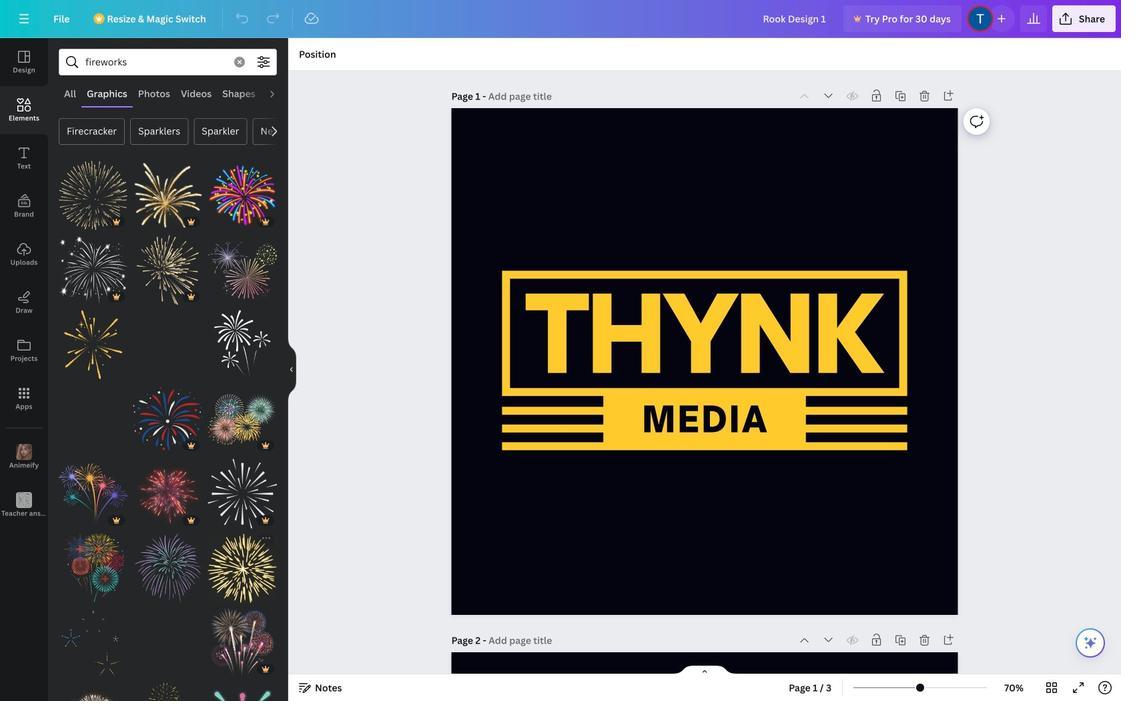 Task type: locate. For each thing, give the bounding box(es) containing it.
fireworks realistic isolated image
[[208, 608, 277, 677]]

fireworks image
[[59, 235, 128, 305], [208, 385, 277, 454]]

firework image
[[133, 683, 203, 701]]

1 vertical spatial fireworks image
[[208, 385, 277, 454]]

neon fireworks image
[[208, 161, 277, 230]]

Design title text field
[[753, 5, 838, 32]]

0 vertical spatial fireworks image
[[59, 235, 128, 305]]

group
[[59, 153, 128, 230], [133, 153, 203, 230], [208, 153, 277, 230], [59, 227, 128, 305], [133, 227, 203, 305], [208, 227, 277, 305], [208, 310, 277, 379], [133, 385, 203, 454], [208, 385, 277, 454], [59, 459, 128, 528], [133, 459, 203, 528], [208, 459, 277, 528], [208, 534, 277, 603], [59, 608, 128, 677], [208, 608, 277, 677], [59, 675, 128, 701], [208, 675, 277, 701], [133, 683, 203, 701]]

firework explosion illustration image
[[59, 161, 128, 230], [133, 235, 203, 305]]

0 horizontal spatial firework explosion illustration image
[[59, 161, 128, 230]]

1 vertical spatial page title text field
[[489, 634, 554, 647]]

0 vertical spatial firework explosion illustration image
[[59, 161, 128, 230]]

1 horizontal spatial fireworks image
[[208, 385, 277, 454]]

Page title text field
[[489, 89, 553, 103], [489, 634, 554, 647]]

0 vertical spatial page title text field
[[489, 89, 553, 103]]

1 horizontal spatial firework explosion illustration image
[[133, 235, 203, 305]]

textured monoline new year fireworks & frame firework image
[[59, 310, 128, 379]]



Task type: describe. For each thing, give the bounding box(es) containing it.
watercolor fireworks explosion image
[[133, 161, 203, 230]]

burst contour fireworks firecracker explosion pattern image
[[208, 459, 277, 528]]

1 vertical spatial firework explosion illustration image
[[133, 235, 203, 305]]

subtle handdrawn ganesh chaturthi firework explosion image
[[208, 534, 277, 603]]

gradient firework image
[[133, 534, 203, 603]]

red firework explosion watercolor image
[[133, 459, 203, 528]]

0 horizontal spatial fireworks image
[[59, 235, 128, 305]]

Search elements search field
[[85, 49, 226, 75]]

detailed storybook indian festival fireworks image
[[59, 534, 128, 603]]

main menu bar
[[0, 0, 1122, 38]]

canva assistant image
[[1083, 635, 1099, 651]]

show pages image
[[673, 665, 737, 676]]

side panel tab list
[[0, 38, 48, 529]]

4th of july firework image
[[133, 385, 203, 454]]

glowing gradient nye various hand drawn group firework image
[[208, 235, 277, 305]]

firework explosion watercolor image
[[59, 683, 128, 701]]

hide image
[[288, 338, 296, 402]]

firework - new year element image
[[59, 459, 128, 528]]



Task type: vqa. For each thing, say whether or not it's contained in the screenshot.
Hide IMAGE
yes



